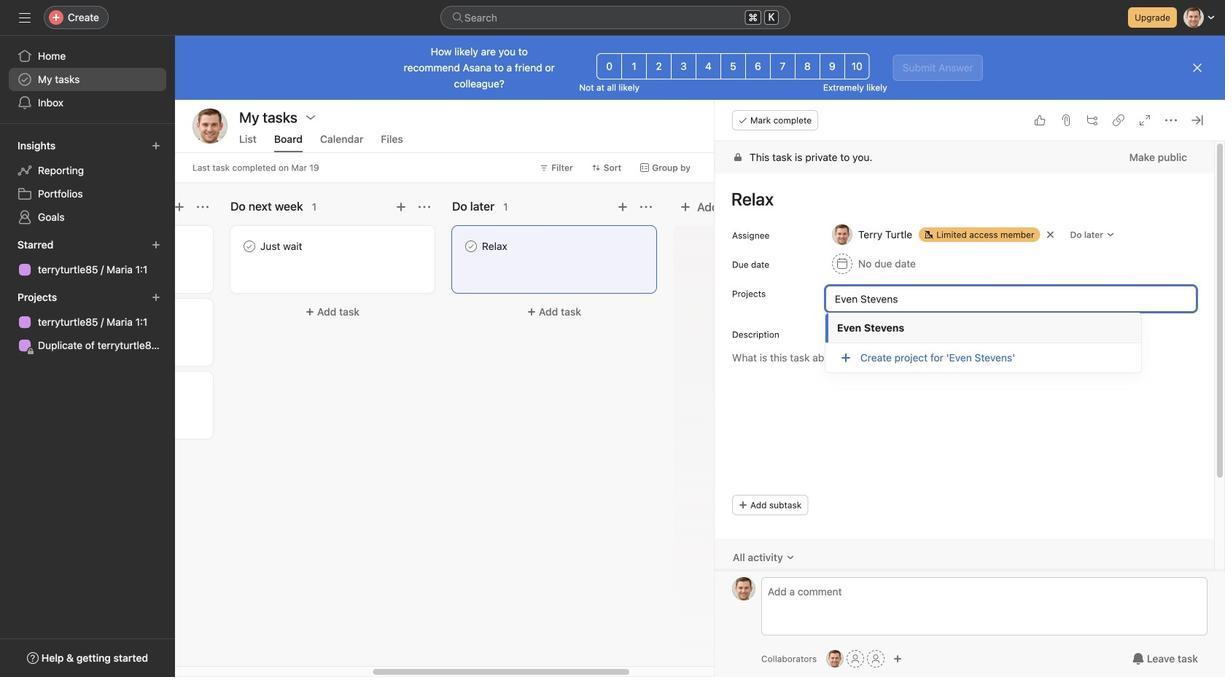 Task type: vqa. For each thing, say whether or not it's contained in the screenshot.
rightmost Add
no



Task type: describe. For each thing, give the bounding box(es) containing it.
full screen image
[[1139, 115, 1151, 126]]

add task image for mark complete checkbox
[[617, 201, 629, 213]]

add task image for mark complete option
[[395, 201, 407, 213]]

add or remove collaborators image
[[894, 655, 902, 664]]

Mark complete checkbox
[[462, 238, 480, 255]]

show options image
[[305, 112, 316, 123]]

Task Name text field
[[722, 182, 1197, 216]]

dismiss image
[[1192, 62, 1203, 74]]

copy task link image
[[1113, 115, 1125, 126]]

relax dialog
[[715, 100, 1225, 678]]

hide sidebar image
[[19, 12, 31, 23]]

Add task to a project... text field
[[826, 286, 1197, 312]]

new insights image
[[152, 141, 160, 150]]

global element
[[0, 36, 175, 123]]

attachments: add a file to this task, relax image
[[1060, 115, 1072, 126]]



Task type: locate. For each thing, give the bounding box(es) containing it.
starred element
[[0, 232, 175, 284]]

None radio
[[622, 53, 647, 80], [646, 53, 672, 80], [671, 53, 697, 80], [696, 53, 721, 80], [721, 53, 746, 80], [745, 53, 771, 80], [770, 53, 796, 80], [795, 53, 820, 80], [820, 53, 845, 80], [622, 53, 647, 80], [646, 53, 672, 80], [671, 53, 697, 80], [696, 53, 721, 80], [721, 53, 746, 80], [745, 53, 771, 80], [770, 53, 796, 80], [795, 53, 820, 80], [820, 53, 845, 80]]

projects element
[[0, 284, 175, 360]]

mark complete image
[[241, 238, 258, 255], [462, 238, 480, 255]]

2 add task image from the left
[[395, 201, 407, 213]]

1 horizontal spatial add task image
[[395, 201, 407, 213]]

more section actions image
[[419, 201, 430, 213], [640, 201, 652, 213]]

add task image
[[174, 201, 185, 213], [395, 201, 407, 213], [617, 201, 629, 213]]

1 horizontal spatial more section actions image
[[640, 201, 652, 213]]

None radio
[[597, 53, 622, 80], [844, 53, 870, 80], [597, 53, 622, 80], [844, 53, 870, 80]]

insights element
[[0, 133, 175, 232]]

2 mark complete image from the left
[[462, 238, 480, 255]]

2 more section actions image from the left
[[640, 201, 652, 213]]

option group
[[597, 53, 870, 80]]

main content
[[715, 141, 1214, 678]]

view profile settings image
[[193, 109, 228, 144]]

Mark complete checkbox
[[241, 238, 258, 255]]

0 horizontal spatial mark complete image
[[241, 238, 258, 255]]

mark complete image for mark complete checkbox
[[462, 238, 480, 255]]

2 horizontal spatial add task image
[[617, 201, 629, 213]]

Search tasks, projects, and more text field
[[441, 6, 791, 29]]

all activity image
[[786, 554, 795, 562]]

0 horizontal spatial add task image
[[174, 201, 185, 213]]

mark complete image for mark complete option
[[241, 238, 258, 255]]

open user profile image
[[732, 578, 756, 601]]

0 horizontal spatial more section actions image
[[419, 201, 430, 213]]

1 more section actions image from the left
[[419, 201, 430, 213]]

remove assignee image
[[1046, 230, 1055, 239]]

close details image
[[1192, 115, 1203, 126]]

1 horizontal spatial mark complete image
[[462, 238, 480, 255]]

None field
[[441, 6, 791, 29]]

more section actions image for mark complete image for mark complete option
[[419, 201, 430, 213]]

1 add task image from the left
[[174, 201, 185, 213]]

1 mark complete image from the left
[[241, 238, 258, 255]]

more section actions image for mark complete checkbox's mark complete image
[[640, 201, 652, 213]]

more actions for this task image
[[1166, 115, 1177, 126]]

0 likes. click to like this task image
[[1034, 115, 1046, 126]]

main content inside relax 'dialog'
[[715, 141, 1214, 678]]

3 add task image from the left
[[617, 201, 629, 213]]

add or remove collaborators image
[[826, 651, 844, 668]]

add subtask image
[[1087, 115, 1098, 126]]



